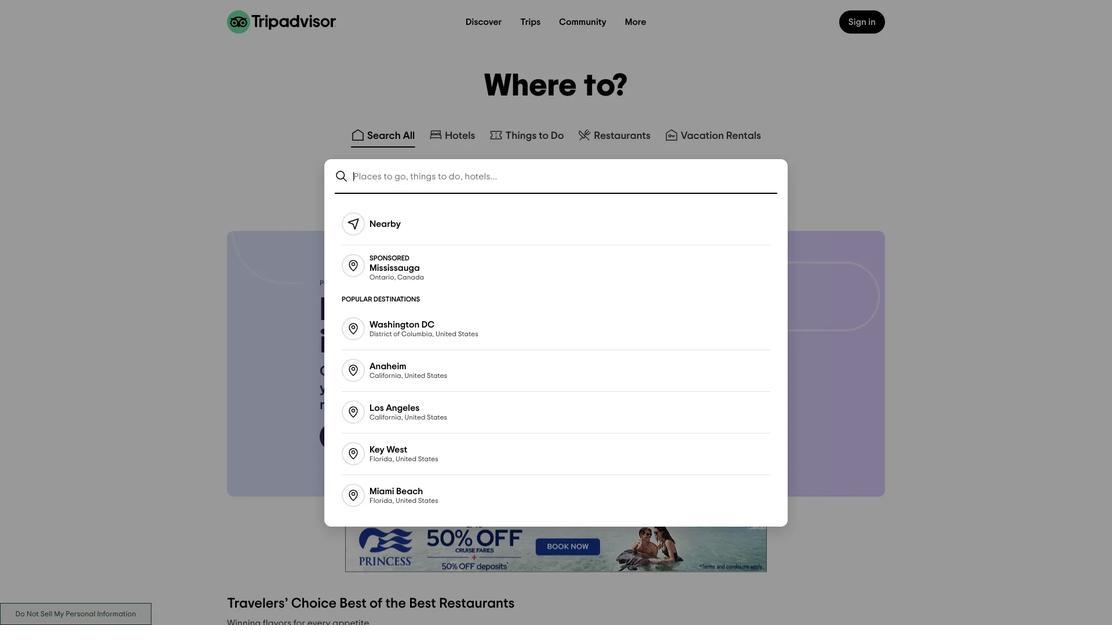 Task type: vqa. For each thing, say whether or not it's contained in the screenshot.
second 10:00 AM from the left
no



Task type: locate. For each thing, give the bounding box(es) containing it.
in
[[869, 17, 876, 27], [320, 327, 345, 359]]

hotels
[[445, 130, 475, 141]]

tripadvisor image
[[227, 10, 336, 34]]

1 vertical spatial in
[[320, 327, 345, 359]]

0 vertical spatial restaurants
[[594, 130, 651, 141]]

vacation rentals link
[[665, 128, 761, 142]]

a inside get a personalized itinerary just for you, guided by traveler tips and reviews.
[[346, 365, 354, 379]]

united down 'west'
[[396, 456, 417, 463]]

0 vertical spatial ai
[[359, 280, 365, 287]]

vacation rentals button
[[663, 126, 764, 148]]

of
[[394, 331, 400, 338], [370, 597, 383, 611]]

popular destinations list box
[[328, 194, 785, 526]]

key
[[370, 446, 385, 455]]

and
[[493, 382, 518, 396]]

for
[[523, 365, 541, 379]]

florida, for key
[[370, 456, 394, 463]]

itinerary
[[442, 365, 495, 379]]

1 horizontal spatial by
[[397, 382, 412, 396]]

united for miami beach
[[396, 498, 417, 505]]

more
[[625, 17, 647, 27]]

1 florida, from the top
[[370, 456, 394, 463]]

1 horizontal spatial best
[[409, 597, 436, 611]]

a for get
[[346, 365, 354, 379]]

florida, for miami
[[370, 498, 394, 505]]

1 vertical spatial california,
[[370, 415, 403, 422]]

ai
[[359, 280, 365, 287], [414, 433, 423, 442]]

of down washington
[[394, 331, 400, 338]]

1 vertical spatial of
[[370, 597, 383, 611]]

anaheim california, united states
[[370, 362, 447, 380]]

best right the choice
[[340, 597, 367, 611]]

key west florida, united states
[[370, 446, 438, 463]]

build
[[320, 294, 391, 327]]

united inside 'los angeles california, united states'
[[405, 415, 426, 422]]

nearby link
[[328, 203, 785, 245]]

1 horizontal spatial in
[[869, 17, 876, 27]]

sign in
[[849, 17, 876, 27]]

0 vertical spatial in
[[869, 17, 876, 27]]

of inside washington dc district of columbia, united states
[[394, 331, 400, 338]]

canada
[[398, 274, 424, 281]]

0 vertical spatial california,
[[370, 373, 403, 380]]

you,
[[320, 382, 346, 396]]

beta
[[374, 281, 390, 288]]

powered
[[320, 280, 348, 287]]

florida, inside 'key west florida, united states'
[[370, 456, 394, 463]]

by up the popular
[[349, 280, 357, 287]]

minutes
[[352, 327, 464, 359]]

by
[[349, 280, 357, 287], [397, 382, 412, 396]]

destinations
[[374, 296, 420, 303]]

states for los angeles
[[427, 415, 447, 422]]

0 horizontal spatial of
[[370, 597, 383, 611]]

states up itinerary
[[458, 331, 478, 338]]

None search field
[[326, 161, 787, 193]]

1 vertical spatial ai
[[414, 433, 423, 442]]

washington dc district of columbia, united states
[[370, 320, 478, 338]]

united down beach
[[396, 498, 417, 505]]

start
[[348, 433, 369, 442]]

miami beach florida, united states
[[370, 487, 438, 505]]

0 horizontal spatial best
[[340, 597, 367, 611]]

trip up columbia,
[[424, 294, 475, 327]]

1 horizontal spatial ai
[[414, 433, 423, 442]]

2 california, from the top
[[370, 415, 403, 422]]

things to do
[[506, 130, 564, 141]]

ontario,
[[370, 274, 396, 281]]

columbia,
[[402, 331, 434, 338]]

0 horizontal spatial by
[[349, 280, 357, 287]]

angeles
[[386, 404, 420, 413]]

restaurants inside restaurants button
[[594, 130, 651, 141]]

florida, down "key"
[[370, 456, 394, 463]]

1 horizontal spatial restaurants
[[594, 130, 651, 141]]

vacation
[[681, 130, 724, 141]]

united inside 'key west florida, united states'
[[396, 456, 417, 463]]

0 horizontal spatial ai
[[359, 280, 365, 287]]

travelers'
[[227, 597, 288, 611]]

just
[[498, 365, 520, 379]]

0 horizontal spatial a
[[346, 365, 354, 379]]

search all
[[367, 130, 415, 141]]

states down beach
[[418, 498, 438, 505]]

to?
[[584, 70, 628, 102]]

personalized
[[357, 365, 439, 379]]

where to?
[[484, 70, 628, 102]]

1 vertical spatial trip
[[378, 433, 393, 442]]

states up traveler
[[427, 373, 447, 380]]

2 florida, from the top
[[370, 498, 394, 505]]

2 horizontal spatial a
[[398, 294, 417, 327]]

united
[[436, 331, 457, 338], [405, 373, 426, 380], [405, 415, 426, 422], [396, 456, 417, 463], [396, 498, 417, 505]]

united up traveler
[[405, 373, 426, 380]]

trip for minutes
[[424, 294, 475, 327]]

a right 'get' at the left of page
[[346, 365, 354, 379]]

guided
[[349, 382, 394, 396]]

get a personalized itinerary just for you, guided by traveler tips and reviews.
[[320, 365, 541, 413]]

ai inside button
[[414, 433, 423, 442]]

1 vertical spatial a
[[346, 365, 354, 379]]

california, inside the anaheim california, united states
[[370, 373, 403, 380]]

0 vertical spatial of
[[394, 331, 400, 338]]

california, down anaheim
[[370, 373, 403, 380]]

united down angeles
[[405, 415, 426, 422]]

1 horizontal spatial of
[[394, 331, 400, 338]]

choice
[[291, 597, 337, 611]]

tab list
[[0, 123, 1113, 150]]

vacation rentals
[[681, 130, 761, 141]]

united inside miami beach florida, united states
[[396, 498, 417, 505]]

of left the
[[370, 597, 383, 611]]

1 california, from the top
[[370, 373, 403, 380]]

a for build
[[398, 294, 417, 327]]

california,
[[370, 373, 403, 380], [370, 415, 403, 422]]

hotels button
[[427, 126, 478, 148]]

a for start
[[371, 433, 376, 442]]

a inside button
[[371, 433, 376, 442]]

build a trip in minutes
[[320, 294, 475, 359]]

advertisement region
[[345, 521, 767, 573]]

states inside miami beach florida, united states
[[418, 498, 438, 505]]

a
[[398, 294, 417, 327], [346, 365, 354, 379], [371, 433, 376, 442]]

things to do button
[[487, 126, 566, 148]]

trip inside button
[[378, 433, 393, 442]]

0 vertical spatial a
[[398, 294, 417, 327]]

florida, inside miami beach florida, united states
[[370, 498, 394, 505]]

best right the
[[409, 597, 436, 611]]

community
[[559, 17, 607, 27]]

1 vertical spatial by
[[397, 382, 412, 396]]

trip up "key"
[[378, 433, 393, 442]]

1 horizontal spatial trip
[[424, 294, 475, 327]]

search all button
[[349, 126, 417, 148]]

of for district
[[394, 331, 400, 338]]

0 horizontal spatial trip
[[378, 433, 393, 442]]

tab list containing search all
[[0, 123, 1113, 150]]

ai up the popular
[[359, 280, 365, 287]]

1 horizontal spatial a
[[371, 433, 376, 442]]

a left dc
[[398, 294, 417, 327]]

united right columbia,
[[436, 331, 457, 338]]

by down personalized
[[397, 382, 412, 396]]

a up "key"
[[371, 433, 376, 442]]

states inside 'key west florida, united states'
[[418, 456, 438, 463]]

1 vertical spatial florida,
[[370, 498, 394, 505]]

states inside the anaheim california, united states
[[427, 373, 447, 380]]

trip inside build a trip in minutes
[[424, 294, 475, 327]]

states inside 'los angeles california, united states'
[[427, 415, 447, 422]]

0 vertical spatial by
[[349, 280, 357, 287]]

travelers' choice best of the best restaurants
[[227, 597, 515, 611]]

florida,
[[370, 456, 394, 463], [370, 498, 394, 505]]

los angeles california, united states
[[370, 404, 447, 422]]

2 vertical spatial a
[[371, 433, 376, 442]]

all
[[403, 130, 415, 141]]

restaurants button
[[576, 126, 653, 148]]

california, down los
[[370, 415, 403, 422]]

best
[[340, 597, 367, 611], [409, 597, 436, 611]]

states
[[458, 331, 478, 338], [427, 373, 447, 380], [427, 415, 447, 422], [418, 456, 438, 463], [418, 498, 438, 505]]

by inside get a personalized itinerary just for you, guided by traveler tips and reviews.
[[397, 382, 412, 396]]

in inside build a trip in minutes
[[320, 327, 345, 359]]

0 horizontal spatial restaurants
[[439, 597, 515, 611]]

trip
[[424, 294, 475, 327], [378, 433, 393, 442]]

restaurants
[[594, 130, 651, 141], [439, 597, 515, 611]]

in right sign
[[869, 17, 876, 27]]

in up 'get' at the left of page
[[320, 327, 345, 359]]

states down traveler
[[427, 415, 447, 422]]

0 horizontal spatial in
[[320, 327, 345, 359]]

the
[[386, 597, 406, 611]]

reviews.
[[320, 399, 369, 413]]

los
[[370, 404, 384, 413]]

florida, down miami
[[370, 498, 394, 505]]

trip for ai
[[378, 433, 393, 442]]

0 vertical spatial trip
[[424, 294, 475, 327]]

search
[[367, 130, 401, 141]]

0 vertical spatial florida,
[[370, 456, 394, 463]]

discover
[[466, 17, 502, 27]]

states up beach
[[418, 456, 438, 463]]

ai right with
[[414, 433, 423, 442]]

a inside build a trip in minutes
[[398, 294, 417, 327]]

to
[[539, 130, 549, 141]]



Task type: describe. For each thing, give the bounding box(es) containing it.
rentals
[[726, 130, 761, 141]]

start a trip with ai button
[[320, 423, 436, 451]]

things
[[506, 130, 537, 141]]

district
[[370, 331, 392, 338]]

of for best
[[370, 597, 383, 611]]

nearby
[[370, 220, 401, 229]]

popular
[[342, 296, 372, 303]]

trips
[[521, 17, 541, 27]]

states inside washington dc district of columbia, united states
[[458, 331, 478, 338]]

united inside washington dc district of columbia, united states
[[436, 331, 457, 338]]

mississauga
[[370, 263, 420, 273]]

discover button
[[457, 10, 511, 34]]

restaurants link
[[578, 128, 651, 142]]

with
[[395, 433, 412, 442]]

california, inside 'los angeles california, united states'
[[370, 415, 403, 422]]

get
[[320, 365, 343, 379]]

1 best from the left
[[340, 597, 367, 611]]

search image
[[335, 170, 349, 184]]

tips
[[467, 382, 490, 396]]

states for miami beach
[[418, 498, 438, 505]]

united for key west
[[396, 456, 417, 463]]

popular destinations
[[342, 296, 420, 303]]

sponsored
[[370, 255, 410, 262]]

start a trip with ai
[[348, 433, 423, 442]]

anaheim
[[370, 362, 407, 371]]

community button
[[550, 10, 616, 34]]

beach
[[396, 487, 423, 497]]

trips button
[[511, 10, 550, 34]]

where
[[484, 70, 578, 102]]

sponsored mississauga ontario, canada
[[370, 255, 424, 281]]

sign in link
[[840, 10, 885, 34]]

sign
[[849, 17, 867, 27]]

more button
[[616, 10, 656, 34]]

united inside the anaheim california, united states
[[405, 373, 426, 380]]

states for key west
[[418, 456, 438, 463]]

dc
[[422, 320, 435, 330]]

powered by ai
[[320, 280, 365, 287]]

Search search field
[[353, 172, 778, 182]]

do
[[551, 130, 564, 141]]

united for los angeles
[[405, 415, 426, 422]]

hotels link
[[429, 128, 475, 142]]

miami
[[370, 487, 394, 497]]

things to do link
[[489, 128, 564, 142]]

traveler
[[415, 382, 464, 396]]

west
[[387, 446, 407, 455]]

washington
[[370, 320, 420, 330]]

1 vertical spatial restaurants
[[439, 597, 515, 611]]

2 best from the left
[[409, 597, 436, 611]]



